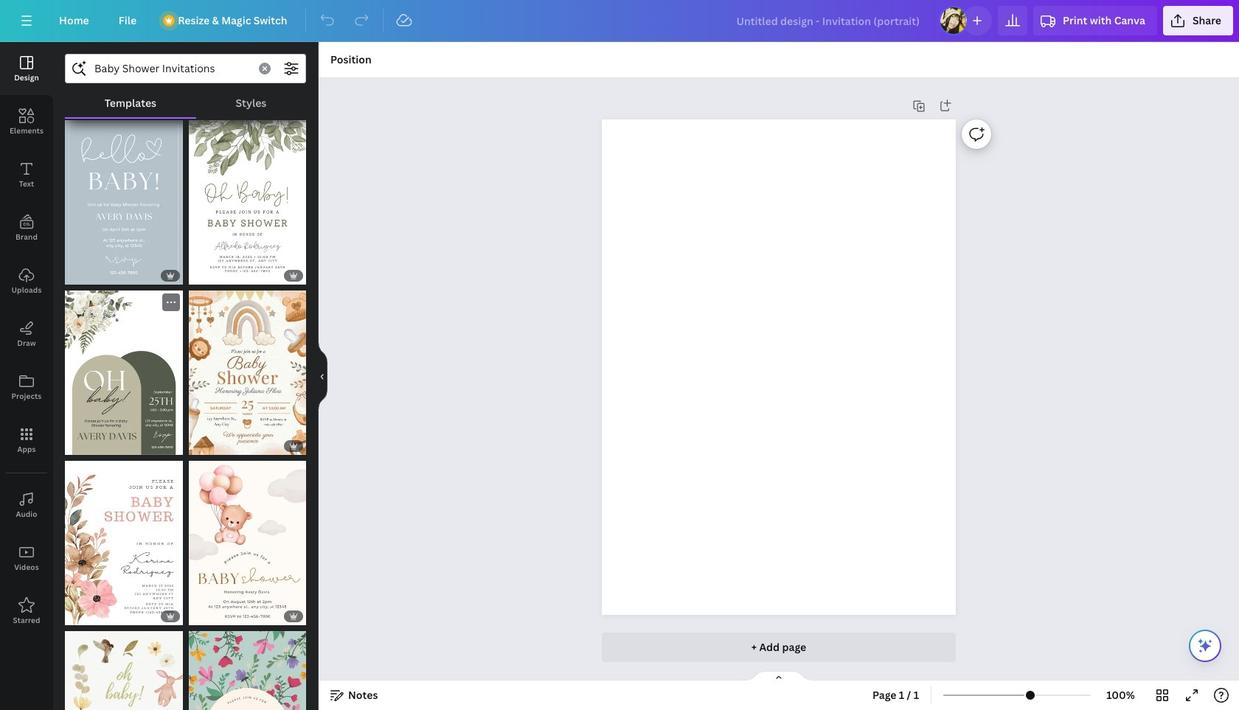 Task type: locate. For each thing, give the bounding box(es) containing it.
1 right / at the right
[[914, 688, 919, 702]]

Design title text field
[[725, 6, 933, 35]]

1
[[899, 688, 904, 702], [914, 688, 919, 702]]

add
[[759, 640, 780, 654]]

home
[[59, 13, 89, 27]]

/
[[907, 688, 911, 702]]

brown watercolor illustration baby shower invitation image
[[188, 290, 306, 455]]

geen rustic baby shower invitation card image
[[188, 120, 306, 284]]

uploads
[[11, 285, 42, 295]]

page 1 / 1
[[872, 688, 919, 702]]

uploads button
[[0, 254, 53, 308]]

show pages image
[[743, 670, 814, 682]]

green floral baby shower invitation image
[[189, 631, 306, 710]]

pink cute rustic floral baby shower invitation image
[[65, 461, 183, 625]]

2 1 from the left
[[914, 688, 919, 702]]

0 horizontal spatial 1
[[899, 688, 904, 702]]

print
[[1063, 13, 1087, 27]]

pink cute rustic floral baby shower invitation group
[[65, 452, 183, 625]]

100% button
[[1097, 684, 1145, 707]]

elements
[[9, 125, 44, 136]]

position
[[330, 52, 371, 66]]

templates button
[[65, 89, 196, 117]]

1 1 from the left
[[899, 688, 904, 702]]

brand
[[16, 232, 38, 242]]

1 horizontal spatial 1
[[914, 688, 919, 702]]

&
[[212, 13, 219, 27]]

side panel tab list
[[0, 42, 53, 638]]

draw
[[17, 338, 36, 348]]

resize & magic switch button
[[154, 6, 299, 35]]

Use 5+ words to describe... search field
[[94, 55, 250, 83]]

videos button
[[0, 532, 53, 585]]

1 left / at the right
[[899, 688, 904, 702]]

+
[[751, 640, 757, 654]]

text
[[19, 178, 34, 189]]

notes button
[[325, 684, 384, 707]]

+ add page button
[[602, 633, 956, 662]]

file
[[119, 13, 137, 27]]

file button
[[107, 6, 148, 35]]

geen rustic baby shower invitation card group
[[188, 111, 306, 284]]

with
[[1090, 13, 1112, 27]]

videos
[[14, 562, 39, 572]]

audio
[[16, 509, 37, 519]]

canva assistant image
[[1196, 637, 1214, 655]]

starred button
[[0, 585, 53, 638]]

brown watercolor illustration baby shower invitation group
[[188, 281, 306, 455]]

share button
[[1163, 6, 1233, 35]]

resize
[[178, 13, 210, 27]]

canva
[[1114, 13, 1145, 27]]

share
[[1192, 13, 1221, 27]]



Task type: describe. For each thing, give the bounding box(es) containing it.
notes
[[348, 688, 378, 702]]

blue baby boy shower invitation group
[[65, 111, 183, 284]]

greenery boho baby shower invitation group
[[65, 290, 183, 455]]

projects
[[11, 391, 42, 401]]

apps button
[[0, 414, 53, 467]]

starred
[[13, 615, 40, 625]]

+ add page
[[751, 640, 806, 654]]

page
[[872, 688, 896, 702]]

templates
[[104, 96, 156, 110]]

print with canva
[[1063, 13, 1145, 27]]

hide image
[[318, 341, 327, 412]]

girl bear with balloons baby shower invitation group
[[188, 452, 306, 625]]

cream green watercolor baby shower honoring invitation image
[[65, 631, 183, 710]]

page
[[782, 640, 806, 654]]

brand button
[[0, 201, 53, 254]]

green floral baby shower invitation group
[[189, 622, 306, 710]]

styles
[[236, 96, 267, 110]]

apps
[[17, 444, 36, 454]]

design
[[14, 72, 39, 83]]

main menu bar
[[0, 0, 1239, 42]]

magic
[[221, 13, 251, 27]]

audio button
[[0, 479, 53, 532]]

projects button
[[0, 361, 53, 414]]

elements button
[[0, 95, 53, 148]]

switch
[[254, 13, 287, 27]]

styles button
[[196, 89, 306, 117]]

100%
[[1106, 688, 1135, 702]]

girl bear with balloons baby shower invitation image
[[188, 461, 306, 625]]

print with canva button
[[1033, 6, 1157, 35]]

design button
[[0, 42, 53, 95]]

text button
[[0, 148, 53, 201]]

greenery boho baby shower invitation image
[[65, 290, 183, 455]]

home link
[[47, 6, 101, 35]]

draw button
[[0, 308, 53, 361]]

resize & magic switch
[[178, 13, 287, 27]]

blue baby boy shower invitation image
[[65, 120, 183, 284]]

cream green watercolor baby shower honoring invitation group
[[65, 622, 183, 710]]

position button
[[325, 48, 377, 72]]



Task type: vqa. For each thing, say whether or not it's contained in the screenshot.
'Canva'
yes



